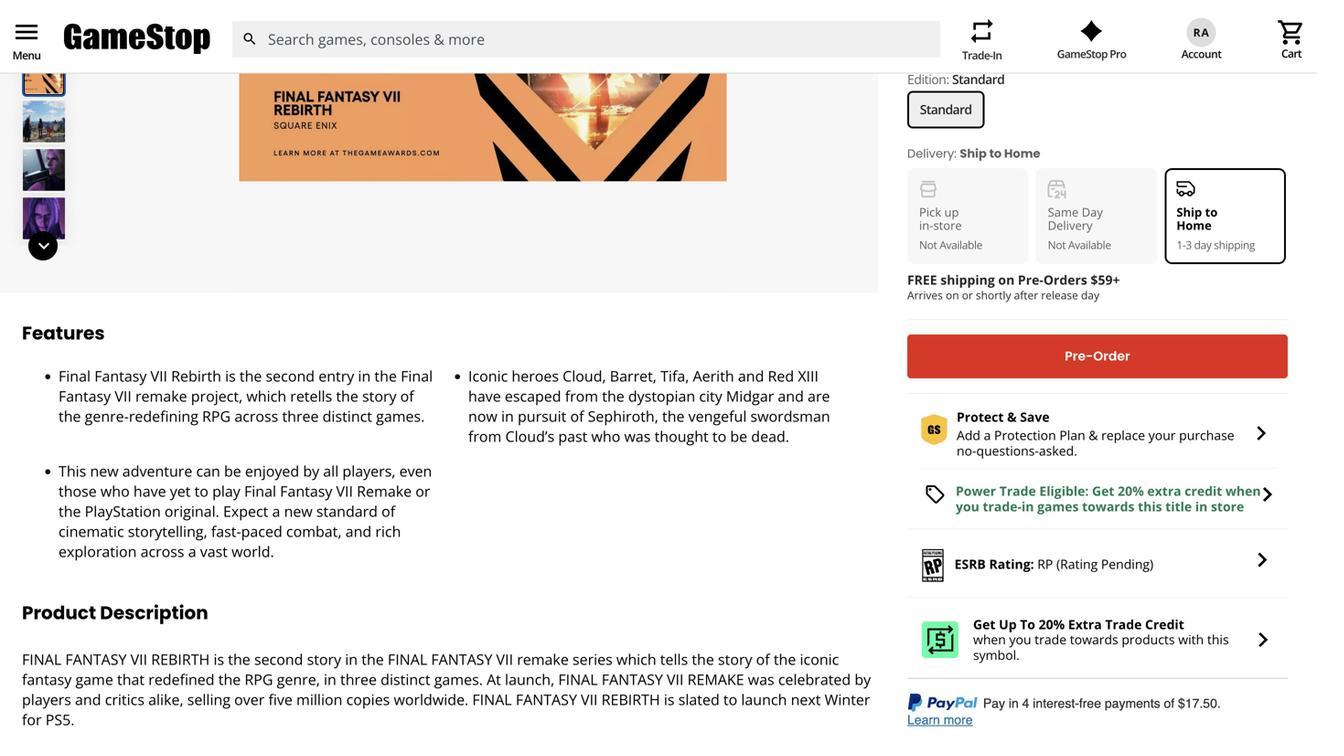 Task type: vqa. For each thing, say whether or not it's contained in the screenshot.
Midgar
yes



Task type: locate. For each thing, give the bounding box(es) containing it.
game
[[75, 670, 113, 690]]

0 vertical spatial &
[[1008, 409, 1017, 426]]

the inside this new adventure can be enjoyed by all players, even those who have yet to play final fantasy vii remake or the playstation original. expect a new standard of cinematic storytelling, fast-paced combat, and rich exploration across a vast world.
[[59, 502, 81, 522]]

not inside pick up in-store not available
[[920, 238, 937, 253]]

0 vertical spatial have
[[469, 387, 501, 406]]

you for trade-
[[956, 498, 980, 516]]

pre- for pre-order
[[1065, 348, 1094, 366]]

fantasy up at
[[431, 650, 493, 670]]

shop my store link
[[15, 41, 99, 59]]

search search field
[[232, 21, 941, 58]]

who up playstation
[[101, 482, 130, 501]]

in right the now
[[501, 407, 514, 426]]

city
[[699, 387, 723, 406]]

1 horizontal spatial story
[[362, 387, 397, 406]]

rating:
[[990, 556, 1035, 573]]

0 vertical spatial a
[[984, 427, 991, 444]]

day inside free shipping on pre-orders $59+ arrives on or shortly after release day
[[1082, 288, 1100, 303]]

be inside the iconic heroes cloud, barret, tifa, aerith and red xiii have escaped from the dystopian city midgar and are now in pursuit of sephiroth, the vengeful swordsman from cloud's past who was thought to be dead.
[[731, 427, 748, 447]]

you inside power trade eligible: get 20% extra credit when you trade-in games towards this title in store
[[956, 498, 980, 516]]

extra
[[1148, 483, 1182, 500]]

a inside "protect & save add a protection plan & replace your purchase no-questions-asked."
[[984, 427, 991, 444]]

search
[[242, 31, 258, 47]]

vii down series
[[581, 690, 598, 710]]

and
[[738, 366, 764, 386], [778, 387, 804, 406], [346, 522, 372, 542], [75, 690, 101, 710]]

1 vertical spatial ship
[[1177, 204, 1203, 221]]

towards right games
[[1083, 498, 1135, 516]]

2 horizontal spatial final
[[401, 366, 433, 386]]

second up the retells
[[266, 366, 315, 386]]

day up $59+
[[1082, 204, 1103, 221]]

order for track order
[[1073, 41, 1107, 59]]

when
[[1226, 483, 1262, 500], [974, 631, 1006, 649]]

rpg up over
[[245, 670, 273, 690]]

fantasy inside this new adventure can be enjoyed by all players, even those who have yet to play final fantasy vii remake or the playstation original. expect a new standard of cinematic storytelling, fast-paced combat, and rich exploration across a vast world.
[[280, 482, 332, 501]]

1 vertical spatial from
[[469, 427, 502, 447]]

in inside final fantasy vii rebirth is the second entry in the final fantasy vii remake project, which retells the story of the genre-redefining rpg across three distinct games.
[[358, 366, 371, 386]]

remake
[[135, 387, 187, 406], [517, 650, 569, 670]]

have inside this new adventure can be enjoyed by all players, even those who have yet to play final fantasy vii remake or the playstation original. expect a new standard of cinematic storytelling, fast-paced combat, and rich exploration across a vast world.
[[134, 482, 166, 501]]

0 vertical spatial get
[[1093, 483, 1115, 500]]

1 horizontal spatial games.
[[434, 670, 483, 690]]

1 vertical spatial day
[[1082, 204, 1103, 221]]

no-
[[957, 442, 977, 460]]

delivery inside same day delivery not available
[[1048, 217, 1093, 234]]

protect
[[957, 409, 1004, 426]]

3
[[1186, 238, 1192, 253]]

0 vertical spatial order
[[1073, 41, 1107, 59]]

story inside final fantasy vii rebirth is the second entry in the final fantasy vii remake project, which retells the story of the genre-redefining rpg across three distinct games.
[[362, 387, 397, 406]]

20% inside get up to 20% extra trade credit when you trade towards products with this symbol.
[[1039, 616, 1065, 633]]

across inside this new adventure can be enjoyed by all players, even those who have yet to play final fantasy vii remake or the playstation original. expect a new standard of cinematic storytelling, fast-paced combat, and rich exploration across a vast world.
[[141, 542, 184, 562]]

to inside final fantasy vii rebirth is the second story in the final fantasy vii remake series which tells the story of the iconic fantasy game that redefined the rpg genre, in three distinct games. at launch, final fantasy vii remake was celebrated by players and critics alike, selling over five million copies worldwide. final fantasy vii rebirth is slated to launch next winter for ps5.
[[724, 690, 738, 710]]

gamestop pro icon image
[[1081, 20, 1104, 42]]

1 vertical spatial this
[[1208, 631, 1229, 649]]

from down the now
[[469, 427, 502, 447]]

0 vertical spatial distinct
[[323, 407, 372, 426]]

2 vertical spatial pre-
[[1065, 348, 1094, 366]]

remake up redefining
[[135, 387, 187, 406]]

0 vertical spatial trade
[[1000, 483, 1037, 500]]

1 horizontal spatial store
[[1211, 498, 1245, 516]]

shipping right free
[[941, 271, 995, 289]]

standard
[[920, 101, 972, 118]]

games. inside final fantasy vii rebirth is the second entry in the final fantasy vii remake project, which retells the story of the genre-redefining rpg across three distinct games.
[[376, 407, 425, 426]]

0 horizontal spatial on
[[946, 288, 960, 303]]

of up past
[[571, 407, 584, 426]]

of up launch
[[756, 650, 770, 670]]

remake for project,
[[135, 387, 187, 406]]

selling
[[187, 690, 231, 710]]

1 horizontal spatial from
[[565, 387, 599, 406]]

digital store link
[[281, 41, 352, 59]]

games. up even
[[376, 407, 425, 426]]

0 vertical spatial or
[[962, 288, 973, 303]]

which left the retells
[[247, 387, 287, 406]]

fantasy
[[65, 650, 127, 670], [431, 650, 493, 670], [602, 670, 663, 690], [516, 690, 577, 710]]

day right the 3
[[1195, 238, 1212, 253]]

new right this
[[90, 462, 119, 481]]

fantasy up game
[[65, 650, 127, 670]]

0 horizontal spatial delivery
[[205, 41, 252, 59]]

new left "releases"
[[381, 41, 408, 59]]

0 horizontal spatial remake
[[135, 387, 187, 406]]

0 horizontal spatial or
[[416, 482, 430, 501]]

0 horizontal spatial 20%
[[1039, 616, 1065, 633]]

distinct up worldwide.
[[381, 670, 431, 690]]

and inside final fantasy vii rebirth is the second story in the final fantasy vii remake series which tells the story of the iconic fantasy game that redefined the rpg genre, in three distinct games. at launch, final fantasy vii remake was celebrated by players and critics alike, selling over five million copies worldwide. final fantasy vii rebirth is slated to launch next winter for ps5.
[[75, 690, 101, 710]]

is inside final fantasy vii rebirth is the second entry in the final fantasy vii remake project, which retells the story of the genre-redefining rpg across three distinct games.
[[225, 366, 236, 386]]

1 vertical spatial order
[[1094, 348, 1131, 366]]

available up $59+
[[1069, 238, 1112, 253]]

2 vertical spatial a
[[188, 542, 196, 562]]

is for rebirth
[[214, 650, 224, 670]]

1 vertical spatial you
[[1010, 631, 1032, 649]]

redefining
[[129, 407, 198, 426]]

0 vertical spatial which
[[247, 387, 287, 406]]

ra account
[[1182, 25, 1222, 61]]

2 available from the left
[[1069, 238, 1112, 253]]

1 horizontal spatial shipping
[[1215, 238, 1256, 253]]

and inside this new adventure can be enjoyed by all players, even those who have yet to play final fantasy vii remake or the playstation original. expect a new standard of cinematic storytelling, fast-paced combat, and rich exploration across a vast world.
[[346, 522, 372, 542]]

across down project,
[[235, 407, 278, 426]]

track order link
[[1022, 41, 1107, 59]]

0 horizontal spatial get
[[974, 616, 996, 633]]

final down 'enjoyed'
[[244, 482, 276, 501]]

day for same day delivery not available
[[1082, 204, 1103, 221]]

1 vertical spatial fantasy
[[59, 387, 111, 406]]

20% left the extra
[[1118, 483, 1145, 500]]

not down in-
[[920, 238, 937, 253]]

1 vertical spatial who
[[101, 482, 130, 501]]

day inside same day delivery not available
[[1082, 204, 1103, 221]]

1 horizontal spatial was
[[748, 670, 775, 690]]

of up even
[[400, 387, 414, 406]]

have up the now
[[469, 387, 501, 406]]

same for same day delivery not available
[[1048, 204, 1079, 221]]

1 available from the left
[[940, 238, 983, 253]]

is for rebirth
[[225, 366, 236, 386]]

which inside final fantasy vii rebirth is the second entry in the final fantasy vii remake project, which retells the story of the genre-redefining rpg across three distinct games.
[[247, 387, 287, 406]]

order for pre-order
[[1094, 348, 1131, 366]]

is up project,
[[225, 366, 236, 386]]

1 vertical spatial remake
[[517, 650, 569, 670]]

0 horizontal spatial same
[[144, 41, 176, 59]]

final fantasy vii rebirth is the second story in the final fantasy vii remake series which tells the story of the iconic fantasy game that redefined the rpg genre, in three distinct games. at launch, final fantasy vii remake was celebrated by players and critics alike, selling over five million copies worldwide. final fantasy vii rebirth is slated to launch next winter for ps5.
[[22, 650, 871, 730]]

center
[[1265, 41, 1303, 59]]

trade
[[1000, 483, 1037, 500], [1106, 616, 1142, 633]]

and up midgar on the right of page
[[738, 366, 764, 386]]

to inside this new adventure can be enjoyed by all players, even those who have yet to play final fantasy vii remake or the playstation original. expect a new standard of cinematic storytelling, fast-paced combat, and rich exploration across a vast world.
[[195, 482, 209, 501]]

when inside power trade eligible: get 20% extra credit when you trade-in games towards this title in store
[[1226, 483, 1262, 500]]

0 horizontal spatial by
[[303, 462, 319, 481]]

launch
[[742, 690, 787, 710]]

by up winter
[[855, 670, 871, 690]]

protection
[[995, 427, 1057, 444]]

new down repeat
[[968, 47, 996, 64]]

same day delivery
[[144, 41, 252, 59]]

0 vertical spatial 20%
[[1118, 483, 1145, 500]]

by left all
[[303, 462, 319, 481]]

is up selling
[[214, 650, 224, 670]]

1 horizontal spatial by
[[855, 670, 871, 690]]

1 horizontal spatial get
[[1093, 483, 1115, 500]]

vii up standard
[[336, 482, 353, 501]]

1 horizontal spatial across
[[235, 407, 278, 426]]

for
[[22, 711, 42, 730]]

gamestop image
[[64, 22, 210, 57]]

was up launch
[[748, 670, 775, 690]]

2 horizontal spatial is
[[664, 690, 675, 710]]

which left "tells"
[[617, 650, 657, 670]]

1 store from the left
[[68, 41, 99, 59]]

final up worldwide.
[[388, 650, 427, 670]]

1 vertical spatial 20%
[[1039, 616, 1065, 633]]

in right entry
[[358, 366, 371, 386]]

2 not from the left
[[1048, 238, 1066, 253]]

20% right to
[[1039, 616, 1065, 633]]

delivery for same day delivery
[[205, 41, 252, 59]]

1 horizontal spatial a
[[272, 502, 280, 522]]

cart
[[1282, 46, 1302, 61]]

1 horizontal spatial new
[[284, 502, 313, 522]]

story up remake
[[718, 650, 753, 670]]

second inside final fantasy vii rebirth is the second entry in the final fantasy vii remake project, which retells the story of the genre-redefining rpg across three distinct games.
[[266, 366, 315, 386]]

add
[[957, 427, 981, 444]]

new
[[90, 462, 119, 481], [284, 502, 313, 522]]

0 vertical spatial by
[[303, 462, 319, 481]]

escaped
[[505, 387, 561, 406]]

esrb
[[955, 556, 986, 573]]

same inside same day delivery not available
[[1048, 204, 1079, 221]]

0 vertical spatial store
[[934, 217, 962, 234]]

of up "rich"
[[382, 502, 395, 522]]

0 vertical spatial day
[[179, 41, 202, 59]]

trade
[[1035, 631, 1067, 649]]

in up million at the bottom of page
[[324, 670, 337, 690]]

0 horizontal spatial rpg
[[202, 407, 231, 426]]

1 horizontal spatial day
[[1195, 238, 1212, 253]]

1 horizontal spatial available
[[1069, 238, 1112, 253]]

ship inside ship to home 1-3 day shipping
[[1177, 204, 1203, 221]]

which inside final fantasy vii rebirth is the second story in the final fantasy vii remake series which tells the story of the iconic fantasy game that redefined the rpg genre, in three distinct games. at launch, final fantasy vii remake was celebrated by players and critics alike, selling over five million copies worldwide. final fantasy vii rebirth is slated to launch next winter for ps5.
[[617, 650, 657, 670]]

you left trade-
[[956, 498, 980, 516]]

0 horizontal spatial store
[[68, 41, 99, 59]]

order inside button
[[1094, 348, 1131, 366]]

gamestop
[[1058, 46, 1108, 61]]

remake inside final fantasy vii rebirth is the second story in the final fantasy vii remake series which tells the story of the iconic fantasy game that redefined the rpg genre, in three distinct games. at launch, final fantasy vii remake was celebrated by players and critics alike, selling over five million copies worldwide. final fantasy vii rebirth is slated to launch next winter for ps5.
[[517, 650, 569, 670]]

pre-owned link
[[577, 41, 643, 59]]

home
[[1005, 146, 1041, 162], [1177, 217, 1212, 234]]

a left the vast
[[188, 542, 196, 562]]

be up play
[[224, 462, 241, 481]]

shopping_cart
[[1277, 18, 1307, 47]]

rebirth up the redefined on the left bottom of page
[[151, 650, 210, 670]]

you left trade
[[1010, 631, 1032, 649]]

cloud's
[[506, 427, 555, 447]]

1 horizontal spatial final
[[244, 482, 276, 501]]

track
[[1040, 41, 1070, 59]]

store inside power trade eligible: get 20% extra credit when you trade-in games towards this title in store
[[1211, 498, 1245, 516]]

of
[[400, 387, 414, 406], [571, 407, 584, 426], [382, 502, 395, 522], [756, 650, 770, 670]]

1 horizontal spatial same
[[1048, 204, 1079, 221]]

three down the retells
[[282, 407, 319, 426]]

20%
[[1118, 483, 1145, 500], [1039, 616, 1065, 633]]

0 vertical spatial delivery
[[205, 41, 252, 59]]

paced
[[241, 522, 283, 542]]

a
[[984, 427, 991, 444], [272, 502, 280, 522], [188, 542, 196, 562]]

1 vertical spatial games.
[[434, 670, 483, 690]]

second up the genre,
[[254, 650, 303, 670]]

be down vengeful
[[731, 427, 748, 447]]

trade down questions-
[[1000, 483, 1037, 500]]

and down game
[[75, 690, 101, 710]]

of inside final fantasy vii rebirth is the second story in the final fantasy vii remake series which tells the story of the iconic fantasy game that redefined the rpg genre, in three distinct games. at launch, final fantasy vii remake was celebrated by players and critics alike, selling over five million copies worldwide. final fantasy vii rebirth is slated to launch next winter for ps5.
[[756, 650, 770, 670]]

in
[[358, 366, 371, 386], [501, 407, 514, 426], [1022, 498, 1034, 516], [1196, 498, 1208, 516], [345, 650, 358, 670], [324, 670, 337, 690]]

rpg down project,
[[202, 407, 231, 426]]

not
[[920, 238, 937, 253], [1048, 238, 1066, 253]]

ship right delivery:
[[960, 146, 987, 162]]

1 vertical spatial delivery
[[1048, 217, 1093, 234]]

is
[[225, 366, 236, 386], [214, 650, 224, 670], [664, 690, 675, 710]]

(rating
[[1057, 556, 1098, 573]]

day left search button
[[179, 41, 202, 59]]

games.
[[376, 407, 425, 426], [434, 670, 483, 690]]

rpg inside final fantasy vii rebirth is the second story in the final fantasy vii remake series which tells the story of the iconic fantasy game that redefined the rpg genre, in three distinct games. at launch, final fantasy vii remake was celebrated by players and critics alike, selling over five million copies worldwide. final fantasy vii rebirth is slated to launch next winter for ps5.
[[245, 670, 273, 690]]

same left search button
[[144, 41, 176, 59]]

sephiroth,
[[588, 407, 659, 426]]

who down sephiroth,
[[592, 427, 621, 447]]

story for entry
[[362, 387, 397, 406]]

of inside this new adventure can be enjoyed by all players, even those who have yet to play final fantasy vii remake or the playstation original. expect a new standard of cinematic storytelling, fast-paced combat, and rich exploration across a vast world.
[[382, 502, 395, 522]]

rpg inside final fantasy vii rebirth is the second entry in the final fantasy vii remake project, which retells the story of the genre-redefining rpg across three distinct games.
[[202, 407, 231, 426]]

story right the retells
[[362, 387, 397, 406]]

1 horizontal spatial is
[[225, 366, 236, 386]]

from down cloud,
[[565, 387, 599, 406]]

white
[[1182, 41, 1215, 59]]

you inside get up to 20% extra trade credit when you trade towards products with this symbol.
[[1010, 631, 1032, 649]]

final down series
[[559, 670, 598, 690]]

standard
[[317, 502, 378, 522]]

a right add
[[984, 427, 991, 444]]

store up free
[[934, 217, 962, 234]]

2 horizontal spatial pre-
[[1065, 348, 1094, 366]]

is left slated
[[664, 690, 675, 710]]

1 horizontal spatial which
[[617, 650, 657, 670]]

0 horizontal spatial distinct
[[323, 407, 372, 426]]

home up the 3
[[1177, 217, 1212, 234]]

& right plan
[[1089, 427, 1099, 444]]

2 vertical spatial fantasy
[[280, 482, 332, 501]]

new up the combat,
[[284, 502, 313, 522]]

pre- for pre-owned
[[577, 41, 601, 59]]

esrb rating: rating pending image
[[922, 550, 944, 583]]

have down adventure
[[134, 482, 166, 501]]

release
[[1042, 288, 1079, 303]]

to inside the iconic heroes cloud, barret, tifa, aerith and red xiii have escaped from the dystopian city midgar and are now in pursuit of sephiroth, the vengeful swordsman from cloud's past who was thought to be dead.
[[713, 427, 727, 447]]

0 horizontal spatial available
[[940, 238, 983, 253]]

shipping right the 3
[[1215, 238, 1256, 253]]

order
[[1073, 41, 1107, 59], [1094, 348, 1131, 366]]

remake up launch,
[[517, 650, 569, 670]]

story for story
[[718, 650, 753, 670]]

delivery:
[[908, 146, 957, 162]]

three up copies
[[340, 670, 377, 690]]

ship up the 3
[[1177, 204, 1203, 221]]

was
[[625, 427, 651, 447], [748, 670, 775, 690]]

home inside ship to home 1-3 day shipping
[[1177, 217, 1212, 234]]

1 vertical spatial same
[[1048, 204, 1079, 221]]

1 horizontal spatial new
[[968, 47, 996, 64]]

1 vertical spatial shipping
[[941, 271, 995, 289]]

get right eligible:
[[1093, 483, 1115, 500]]

0 vertical spatial shipping
[[1215, 238, 1256, 253]]

1 horizontal spatial not
[[1048, 238, 1066, 253]]

expect
[[223, 502, 268, 522]]

power trade eligible: get 20% extra credit when you trade-in games towards this title in store button
[[908, 470, 1288, 530]]

get left up at the bottom of page
[[974, 616, 996, 633]]

1 vertical spatial have
[[134, 482, 166, 501]]

pre- inside pre-order button
[[1065, 348, 1094, 366]]

delivery left digital in the left top of the page
[[205, 41, 252, 59]]

delivery
[[205, 41, 252, 59], [1048, 217, 1093, 234]]

new releases
[[381, 41, 462, 59]]

1 vertical spatial second
[[254, 650, 303, 670]]

games. up worldwide.
[[434, 670, 483, 690]]

or down even
[[416, 482, 430, 501]]

towards right trade
[[1070, 631, 1119, 649]]

rp
[[1038, 556, 1054, 573]]

in
[[993, 47, 1002, 62]]

1 horizontal spatial trade
[[1106, 616, 1142, 633]]

rebirth down series
[[602, 690, 660, 710]]

2 horizontal spatial a
[[984, 427, 991, 444]]

1 horizontal spatial who
[[592, 427, 621, 447]]

owned
[[601, 41, 643, 59]]

1 horizontal spatial &
[[1089, 427, 1099, 444]]

those
[[59, 482, 97, 501]]

1 horizontal spatial you
[[1010, 631, 1032, 649]]

0 horizontal spatial rebirth
[[151, 650, 210, 670]]

arrives
[[908, 288, 943, 303]]

trade right extra
[[1106, 616, 1142, 633]]

when inside get up to 20% extra trade credit when you trade towards products with this symbol.
[[974, 631, 1006, 649]]

million
[[296, 690, 343, 710]]

games
[[1038, 498, 1079, 516]]

0 horizontal spatial day
[[179, 41, 202, 59]]

1 vertical spatial which
[[617, 650, 657, 670]]

second inside final fantasy vii rebirth is the second story in the final fantasy vii remake series which tells the story of the iconic fantasy game that redefined the rpg genre, in three distinct games. at launch, final fantasy vii remake was celebrated by players and critics alike, selling over five million copies worldwide. final fantasy vii rebirth is slated to launch next winter for ps5.
[[254, 650, 303, 670]]

this inside get up to 20% extra trade credit when you trade towards products with this symbol.
[[1208, 631, 1229, 649]]

remake inside final fantasy vii rebirth is the second entry in the final fantasy vii remake project, which retells the story of the genre-redefining rpg across three distinct games.
[[135, 387, 187, 406]]

credit
[[1146, 616, 1185, 633]]

vii down "tells"
[[667, 670, 684, 690]]

and down standard
[[346, 522, 372, 542]]

cloud,
[[563, 366, 606, 386]]

a up paced
[[272, 502, 280, 522]]

1 horizontal spatial day
[[1082, 204, 1103, 221]]

when right 'credit'
[[1226, 483, 1262, 500]]

shipping inside free shipping on pre-orders $59+ arrives on or shortly after release day
[[941, 271, 995, 289]]

0 vertical spatial remake
[[135, 387, 187, 406]]

1 horizontal spatial pre-
[[1018, 271, 1044, 289]]

0 horizontal spatial store
[[934, 217, 962, 234]]

condition
[[908, 47, 962, 64]]

this inside power trade eligible: get 20% extra credit when you trade-in games towards this title in store
[[1138, 498, 1163, 516]]

trade inside get up to 20% extra trade credit when you trade towards products with this symbol.
[[1106, 616, 1142, 633]]

final down features
[[59, 366, 91, 386]]

day
[[179, 41, 202, 59], [1082, 204, 1103, 221]]

trade-
[[983, 498, 1022, 516]]

product
[[22, 601, 96, 626]]

pick up in-store not available
[[920, 204, 983, 253]]

top deals
[[491, 41, 548, 59]]

towards inside power trade eligible: get 20% extra credit when you trade-in games towards this title in store
[[1083, 498, 1135, 516]]

day inside ship to home 1-3 day shipping
[[1195, 238, 1212, 253]]

or left the shortly
[[962, 288, 973, 303]]

store right my at the top left of page
[[68, 41, 99, 59]]

final fantasy vii rebirth is the second entry in the final fantasy vii remake project, which retells the story of the genre-redefining rpg across three distinct games.
[[59, 366, 433, 426]]

this
[[59, 462, 86, 481]]

critics
[[105, 690, 145, 710]]

you
[[956, 498, 980, 516], [1010, 631, 1032, 649]]

&
[[1008, 409, 1017, 426], [1089, 427, 1099, 444]]

1 vertical spatial pre-
[[1018, 271, 1044, 289]]

0 vertical spatial was
[[625, 427, 651, 447]]

story up the genre,
[[307, 650, 341, 670]]

0 vertical spatial rebirth
[[151, 650, 210, 670]]

1 horizontal spatial when
[[1226, 483, 1262, 500]]

in right title
[[1196, 498, 1208, 516]]

of inside final fantasy vii rebirth is the second entry in the final fantasy vii remake project, which retells the story of the genre-redefining rpg across three distinct games.
[[400, 387, 414, 406]]

0 horizontal spatial when
[[974, 631, 1006, 649]]

1 vertical spatial when
[[974, 631, 1006, 649]]

new
[[381, 41, 408, 59], [968, 47, 996, 64]]

shipping
[[1215, 238, 1256, 253], [941, 271, 995, 289]]

1 vertical spatial is
[[214, 650, 224, 670]]

1 vertical spatial by
[[855, 670, 871, 690]]

1 horizontal spatial rpg
[[245, 670, 273, 690]]

eligible:
[[1040, 483, 1089, 500]]

1 vertical spatial be
[[224, 462, 241, 481]]

store right title
[[1211, 498, 1245, 516]]

tells
[[660, 650, 688, 670]]

across down storytelling,
[[141, 542, 184, 562]]

same up orders
[[1048, 204, 1079, 221]]

this new adventure can be enjoyed by all players, even those who have yet to play final fantasy vii remake or the playstation original. expect a new standard of cinematic storytelling, fast-paced combat, and rich exploration across a vast world.
[[59, 462, 432, 562]]

this right with
[[1208, 631, 1229, 649]]

1 not from the left
[[920, 238, 937, 253]]

store right digital in the left top of the page
[[321, 41, 352, 59]]

1 vertical spatial or
[[416, 482, 430, 501]]

with
[[1179, 631, 1204, 649]]

to
[[990, 146, 1002, 162], [1206, 204, 1218, 221], [713, 427, 727, 447], [195, 482, 209, 501], [724, 690, 738, 710]]



Task type: describe. For each thing, give the bounding box(es) containing it.
questions-
[[977, 442, 1039, 460]]

get inside get up to 20% extra trade credit when you trade towards products with this symbol.
[[974, 616, 996, 633]]

by inside this new adventure can be enjoyed by all players, even those who have yet to play final fantasy vii remake or the playstation original. expect a new standard of cinematic storytelling, fast-paced combat, and rich exploration across a vast world.
[[303, 462, 319, 481]]

final inside this new adventure can be enjoyed by all players, even those who have yet to play final fantasy vii remake or the playstation original. expect a new standard of cinematic storytelling, fast-paced combat, and rich exploration across a vast world.
[[244, 482, 276, 501]]

pre-order button
[[908, 335, 1288, 379]]

across inside final fantasy vii rebirth is the second entry in the final fantasy vii remake project, which retells the story of the genre-redefining rpg across three distinct games.
[[235, 407, 278, 426]]

iconic
[[469, 366, 508, 386]]

which for retells
[[247, 387, 287, 406]]

vii up that
[[131, 650, 147, 670]]

worldwide.
[[394, 690, 469, 710]]

in left games
[[1022, 498, 1034, 516]]

vii inside this new adventure can be enjoyed by all players, even those who have yet to play final fantasy vii remake or the playstation original. expect a new standard of cinematic storytelling, fast-paced combat, and rich exploration across a vast world.
[[336, 482, 353, 501]]

video games link
[[849, 41, 925, 59]]

xiii
[[798, 366, 819, 386]]

protect & save add a protection plan & replace your purchase no-questions-asked.
[[957, 409, 1235, 460]]

video games
[[849, 41, 925, 59]]

aerith
[[693, 366, 735, 386]]

get up to 20% extra trade credit when you trade towards products with this symbol.
[[974, 616, 1229, 664]]

0 vertical spatial new
[[90, 462, 119, 481]]

or inside this new adventure can be enjoyed by all players, even those who have yet to play final fantasy vii remake or the playstation original. expect a new standard of cinematic storytelling, fast-paced combat, and rich exploration across a vast world.
[[416, 482, 430, 501]]

towards inside get up to 20% extra trade credit when you trade towards products with this symbol.
[[1070, 631, 1119, 649]]

distinct inside final fantasy vii rebirth is the second story in the final fantasy vii remake series which tells the story of the iconic fantasy game that redefined the rpg genre, in three distinct games. at launch, final fantasy vii remake was celebrated by players and critics alike, selling over five million copies worldwide. final fantasy vii rebirth is slated to launch next winter for ps5.
[[381, 670, 431, 690]]

launch,
[[505, 670, 555, 690]]

0 vertical spatial from
[[565, 387, 599, 406]]

when for power trade eligible: get 20% extra credit when you trade-in games towards this title in store
[[1226, 483, 1262, 500]]

Search games, consoles & more search field
[[268, 21, 908, 58]]

trade inside power trade eligible: get 20% extra credit when you trade-in games towards this title in store
[[1000, 483, 1037, 500]]

track order
[[1040, 41, 1107, 59]]

get inside power trade eligible: get 20% extra credit when you trade-in games towards this title in store
[[1093, 483, 1115, 500]]

copies
[[346, 690, 390, 710]]

purchase
[[1180, 427, 1235, 444]]

0 horizontal spatial story
[[307, 650, 341, 670]]

vii up genre-
[[115, 387, 132, 406]]

20% inside power trade eligible: get 20% extra credit when you trade-in games towards this title in store
[[1118, 483, 1145, 500]]

who inside this new adventure can be enjoyed by all players, even those who have yet to play final fantasy vii remake or the playstation original. expect a new standard of cinematic storytelling, fast-paced combat, and rich exploration across a vast world.
[[101, 482, 130, 501]]

cinematic
[[59, 522, 124, 542]]

0 horizontal spatial home
[[1005, 146, 1041, 162]]

swordsman
[[751, 407, 831, 426]]

top
[[491, 41, 513, 59]]

deals
[[516, 41, 548, 59]]

final down at
[[473, 690, 512, 710]]

can
[[196, 462, 220, 481]]

final fantasy vii rebirth - playstation 5 image
[[88, 0, 878, 293]]

was inside the iconic heroes cloud, barret, tifa, aerith and red xiii have escaped from the dystopian city midgar and are now in pursuit of sephiroth, the vengeful swordsman from cloud's past who was thought to be dead.
[[625, 427, 651, 447]]

your
[[1149, 427, 1176, 444]]

pursuit
[[518, 407, 567, 426]]

delivery for same day delivery not available
[[1048, 217, 1093, 234]]

save
[[1020, 409, 1050, 426]]

rebirth
[[171, 366, 221, 386]]

extra
[[1069, 616, 1102, 633]]

menu menu
[[12, 17, 41, 63]]

credit
[[1185, 483, 1223, 500]]

pre-order
[[1065, 348, 1131, 366]]

store inside pick up in-store not available
[[934, 217, 962, 234]]

series
[[573, 650, 613, 670]]

fantasy
[[22, 670, 72, 690]]

heroes
[[512, 366, 559, 386]]

available inside same day delivery not available
[[1069, 238, 1112, 253]]

distinct inside final fantasy vii rebirth is the second entry in the final fantasy vii remake project, which retells the story of the genre-redefining rpg across three distinct games.
[[323, 407, 372, 426]]

fantasy down series
[[602, 670, 663, 690]]

this for with
[[1208, 631, 1229, 649]]

rich
[[375, 522, 401, 542]]

after
[[1014, 288, 1039, 303]]

video
[[849, 41, 882, 59]]

1 horizontal spatial rebirth
[[602, 690, 660, 710]]

orders
[[1044, 271, 1088, 289]]

retells
[[290, 387, 332, 406]]

even
[[400, 462, 432, 481]]

be inside this new adventure can be enjoyed by all players, even those who have yet to play final fantasy vii remake or the playstation original. expect a new standard of cinematic storytelling, fast-paced combat, and rich exploration across a vast world.
[[224, 462, 241, 481]]

midgar
[[726, 387, 774, 406]]

available inside pick up in-store not available
[[940, 238, 983, 253]]

of inside the iconic heroes cloud, barret, tifa, aerith and red xiii have escaped from the dystopian city midgar and are now in pursuit of sephiroth, the vengeful swordsman from cloud's past who was thought to be dead.
[[571, 407, 584, 426]]

which for tells
[[617, 650, 657, 670]]

not inside same day delivery not available
[[1048, 238, 1066, 253]]

three inside final fantasy vii rebirth is the second story in the final fantasy vii remake series which tells the story of the iconic fantasy game that redefined the rpg genre, in three distinct games. at launch, final fantasy vii remake was celebrated by players and critics alike, selling over five million copies worldwide. final fantasy vii rebirth is slated to launch next winter for ps5.
[[340, 670, 377, 690]]

menu
[[13, 48, 41, 63]]

products
[[1122, 631, 1175, 649]]

five
[[269, 690, 293, 710]]

alike,
[[148, 690, 184, 710]]

esrb rating: rp (rating pending)
[[955, 556, 1154, 573]]

product description
[[22, 601, 208, 626]]

0 horizontal spatial new
[[381, 41, 408, 59]]

games
[[885, 41, 925, 59]]

1-
[[1177, 238, 1186, 253]]

$59+
[[1091, 271, 1120, 289]]

pick
[[920, 204, 942, 221]]

playstation
[[85, 502, 161, 522]]

features
[[22, 321, 105, 346]]

0 horizontal spatial from
[[469, 427, 502, 447]]

1 horizontal spatial on
[[999, 271, 1015, 289]]

1 vertical spatial new
[[284, 502, 313, 522]]

repeat
[[968, 16, 997, 46]]

when for get up to 20% extra trade credit when you trade towards products with this symbol.
[[974, 631, 1006, 649]]

menu
[[12, 17, 41, 47]]

pending)
[[1102, 556, 1154, 573]]

players
[[22, 690, 71, 710]]

dead.
[[752, 427, 790, 447]]

0 vertical spatial fantasy
[[94, 366, 147, 386]]

ra
[[1194, 25, 1210, 40]]

celebrated
[[779, 670, 851, 690]]

games. inside final fantasy vii rebirth is the second story in the final fantasy vii remake series which tells the story of the iconic fantasy game that redefined the rpg genre, in three distinct games. at launch, final fantasy vii remake was celebrated by players and critics alike, selling over five million copies worldwide. final fantasy vii rebirth is slated to launch next winter for ps5.
[[434, 670, 483, 690]]

you for trade
[[1010, 631, 1032, 649]]

shopping_cart cart
[[1277, 18, 1307, 61]]

same for same day delivery
[[144, 41, 176, 59]]

this for towards
[[1138, 498, 1163, 516]]

vii left rebirth
[[151, 366, 167, 386]]

day for same day delivery
[[179, 41, 202, 59]]

enjoyed
[[245, 462, 299, 481]]

in inside the iconic heroes cloud, barret, tifa, aerith and red xiii have escaped from the dystopian city midgar and are now in pursuit of sephiroth, the vengeful swordsman from cloud's past who was thought to be dead.
[[501, 407, 514, 426]]

remake for series
[[517, 650, 569, 670]]

in up copies
[[345, 650, 358, 670]]

second for story
[[254, 650, 303, 670]]

who inside the iconic heroes cloud, barret, tifa, aerith and red xiii have escaped from the dystopian city midgar and are now in pursuit of sephiroth, the vengeful swordsman from cloud's past who was thought to be dead.
[[592, 427, 621, 447]]

digital store
[[281, 41, 352, 59]]

second for entry
[[266, 366, 315, 386]]

power trade eligible: get 20% extra credit when you trade-in games towards this title in store
[[956, 483, 1262, 516]]

pro
[[1110, 46, 1127, 61]]

chevron image
[[922, 622, 959, 659]]

and up swordsman
[[778, 387, 804, 406]]

have inside the iconic heroes cloud, barret, tifa, aerith and red xiii have escaped from the dystopian city midgar and are now in pursuit of sephiroth, the vengeful swordsman from cloud's past who was thought to be dead.
[[469, 387, 501, 406]]

same day delivery link
[[144, 41, 252, 59]]

vii up at
[[496, 650, 513, 670]]

account
[[1182, 46, 1222, 61]]

0 horizontal spatial &
[[1008, 409, 1017, 426]]

up
[[999, 616, 1017, 633]]

shipping inside ship to home 1-3 day shipping
[[1215, 238, 1256, 253]]

all
[[323, 462, 339, 481]]

up
[[945, 204, 959, 221]]

iconic
[[800, 650, 839, 670]]

0 horizontal spatial final
[[59, 366, 91, 386]]

or inside free shipping on pre-orders $59+ arrives on or shortly after release day
[[962, 288, 973, 303]]

adventure
[[122, 462, 192, 481]]

digital
[[281, 41, 318, 59]]

2 vertical spatial is
[[664, 690, 675, 710]]

to inside ship to home 1-3 day shipping
[[1206, 204, 1218, 221]]

fast-
[[211, 522, 241, 542]]

barret,
[[610, 366, 657, 386]]

slated
[[679, 690, 720, 710]]

thought
[[655, 427, 709, 447]]

play
[[212, 482, 240, 501]]

ben white payload center
[[1157, 41, 1303, 59]]

three inside final fantasy vii rebirth is the second entry in the final fantasy vii remake project, which retells the story of the genre-redefining rpg across three distinct games.
[[282, 407, 319, 426]]

collectibles
[[672, 41, 738, 59]]

was inside final fantasy vii rebirth is the second story in the final fantasy vii remake series which tells the story of the iconic fantasy game that redefined the rpg genre, in three distinct games. at launch, final fantasy vii remake was celebrated by players and critics alike, selling over five million copies worldwide. final fantasy vii rebirth is slated to launch next winter for ps5.
[[748, 670, 775, 690]]

fantasy down launch,
[[516, 690, 577, 710]]

past
[[559, 427, 588, 447]]

by inside final fantasy vii rebirth is the second story in the final fantasy vii remake series which tells the story of the iconic fantasy game that redefined the rpg genre, in three distinct games. at launch, final fantasy vii remake was celebrated by players and critics alike, selling over five million copies worldwide. final fantasy vii rebirth is slated to launch next winter for ps5.
[[855, 670, 871, 690]]

pre-owned
[[577, 41, 643, 59]]

1 vertical spatial a
[[272, 502, 280, 522]]

2 store from the left
[[321, 41, 352, 59]]

yet
[[170, 482, 191, 501]]

consoles
[[767, 41, 820, 59]]

0 horizontal spatial ship
[[960, 146, 987, 162]]

final up fantasy
[[22, 650, 62, 670]]

power
[[956, 483, 997, 500]]

pre- inside free shipping on pre-orders $59+ arrives on or shortly after release day
[[1018, 271, 1044, 289]]

genre-
[[85, 407, 129, 426]]

search button
[[232, 21, 268, 58]]

project,
[[191, 387, 243, 406]]

gamestop pro
[[1058, 46, 1127, 61]]

free
[[908, 271, 938, 289]]

repeat trade-in
[[963, 16, 1002, 62]]



